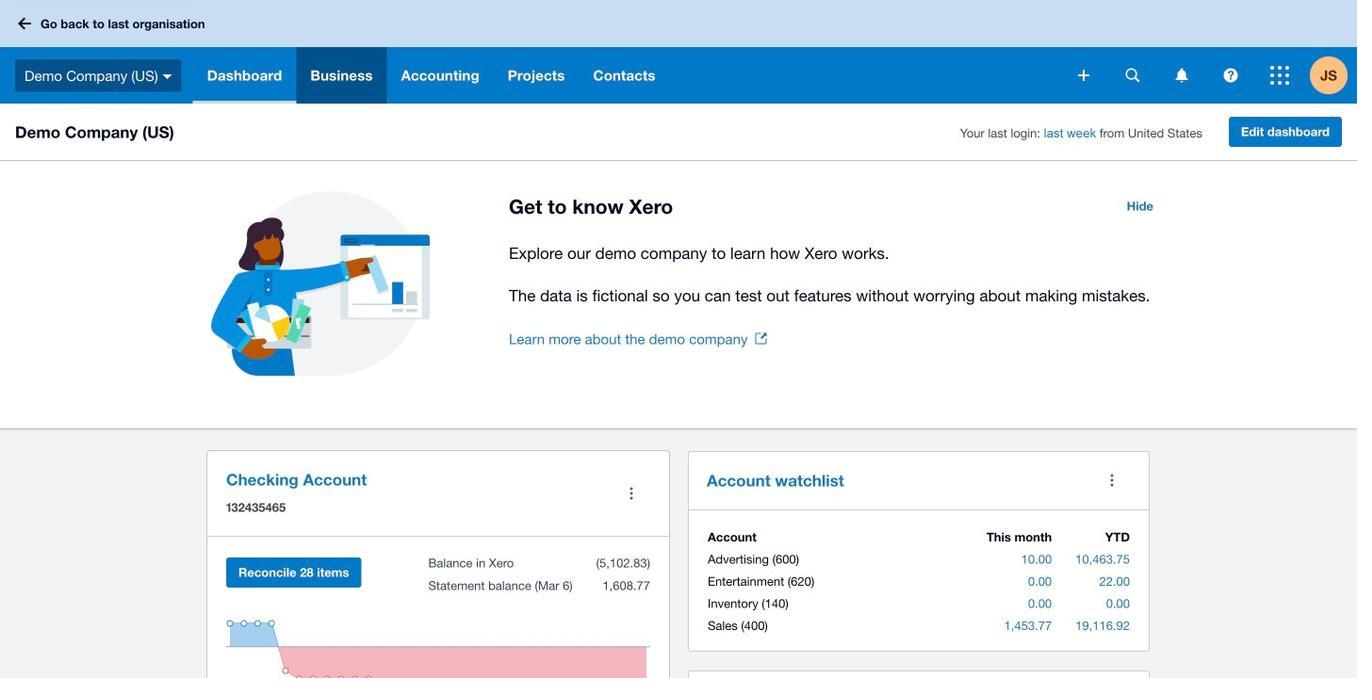 Task type: describe. For each thing, give the bounding box(es) containing it.
2 horizontal spatial svg image
[[1176, 68, 1189, 83]]

intro banner body element
[[509, 240, 1165, 309]]

manage menu toggle image
[[613, 475, 651, 513]]



Task type: vqa. For each thing, say whether or not it's contained in the screenshot.
top svg image
yes



Task type: locate. For each thing, give the bounding box(es) containing it.
svg image
[[1126, 68, 1140, 83], [1176, 68, 1189, 83], [163, 74, 172, 79]]

1 horizontal spatial svg image
[[1126, 68, 1140, 83]]

0 horizontal spatial svg image
[[163, 74, 172, 79]]

svg image
[[18, 17, 31, 30], [1271, 66, 1290, 85], [1224, 68, 1238, 83], [1079, 70, 1090, 81]]

banner
[[0, 0, 1358, 104]]



